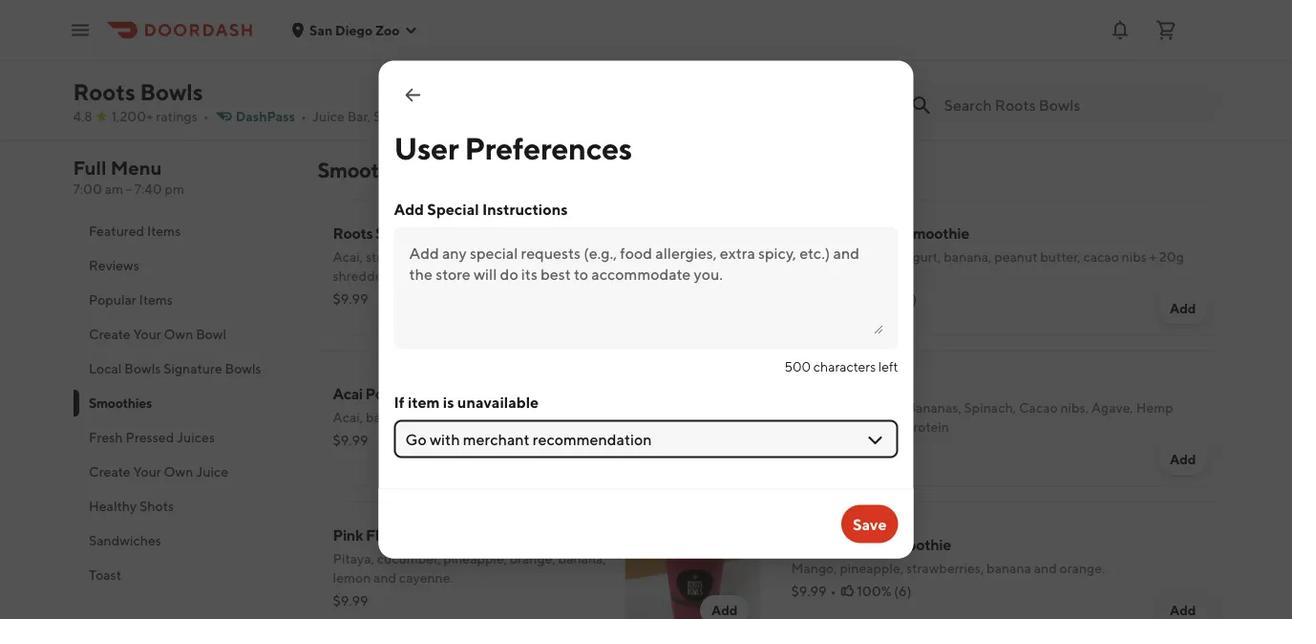 Task type: locate. For each thing, give the bounding box(es) containing it.
smoothie up cayenne.
[[432, 526, 498, 544]]

strawberries, inside mango mania smoothie mango, pineapple, strawberries, banana and orange.
[[907, 560, 984, 576]]

user
[[394, 130, 459, 166]]

smoothie inside "acai power smoothie acai, banana, cacao, blueberries, turmeric and almond milk. $9.99 add"
[[411, 385, 477, 403]]

+ left "chocolate"
[[829, 419, 836, 435]]

7:00
[[73, 181, 102, 197]]

20g
[[1160, 249, 1185, 265]]

$9.99
[[333, 291, 368, 307], [333, 432, 368, 448], [792, 442, 827, 458], [792, 583, 827, 599], [333, 593, 368, 609]]

roots up shredded
[[333, 224, 373, 242]]

sandwiches
[[88, 533, 161, 548]]

7:40
[[134, 181, 162, 197]]

0 vertical spatial nibs,
[[596, 50, 624, 66]]

add special instructions
[[394, 200, 568, 218]]

0 vertical spatial milk.
[[572, 268, 600, 284]]

cacao right spinach, at the bottom right
[[1019, 400, 1058, 416]]

0 vertical spatial roots
[[73, 78, 135, 105]]

items up reviews button
[[147, 223, 180, 239]]

with up "chocolate"
[[821, 400, 847, 416]]

1 base, from the left
[[364, 31, 396, 47]]

1 vertical spatial acai,
[[333, 409, 363, 425]]

cacao
[[558, 50, 593, 66], [1084, 249, 1120, 265]]

roots bowls
[[73, 78, 203, 105]]

almond inside "acai power smoothie acai, banana, cacao, blueberries, turmeric and almond milk. $9.99 add"
[[613, 409, 658, 425]]

0 horizontal spatial almond
[[523, 268, 569, 284]]

0 horizontal spatial base,
[[364, 31, 396, 47]]

smoothie inside "roots smoothie acai, strawberries, banana, blueberries, shredded coconut, granola and almond milk. $9.99"
[[376, 224, 441, 242]]

banana, inside chunky monkey smoothie milk with non-fat yogurt, banana, peanut butter, cacao nibs + 20g chocolate protein 100% (15) add
[[944, 249, 992, 265]]

2 create from the top
[[88, 464, 130, 480]]

1 vertical spatial items
[[139, 292, 172, 308]]

1 horizontal spatial cacao
[[1019, 400, 1058, 416]]

base, up almonds,
[[487, 31, 519, 47]]

0 horizontal spatial strawberries,
[[366, 249, 444, 265]]

create down 'popular'
[[88, 326, 130, 342]]

shots
[[139, 498, 174, 514]]

base,
[[364, 31, 396, 47], [487, 31, 519, 47]]

0 horizontal spatial cacao
[[792, 375, 834, 393]]

banana
[[987, 560, 1032, 576]]

milk
[[792, 249, 818, 265], [792, 400, 818, 416]]

1 horizontal spatial +
[[829, 419, 836, 435]]

is
[[443, 393, 454, 411]]

$14.00
[[333, 73, 376, 89]]

0 horizontal spatial nibs,
[[596, 50, 624, 66]]

4.8
[[73, 108, 92, 124]]

pineapple, down mania
[[840, 560, 904, 576]]

chocolate
[[792, 268, 852, 284]]

milk up chocolate
[[792, 249, 818, 265]]

0 vertical spatial items
[[147, 223, 180, 239]]

unavailable
[[458, 393, 539, 411]]

0 vertical spatial almond
[[523, 268, 569, 284]]

blueberries, inside "roots smoothie acai, strawberries, banana, blueberries, shredded coconut, granola and almond milk. $9.99"
[[497, 249, 569, 265]]

2 your from the top
[[133, 464, 161, 480]]

2 milk from the top
[[792, 400, 818, 416]]

juice inside button
[[196, 464, 228, 480]]

with inside chunky monkey smoothie milk with non-fat yogurt, banana, peanut butter, cacao nibs + 20g chocolate protein 100% (15) add
[[821, 249, 847, 265]]

0 vertical spatial acai,
[[333, 249, 363, 265]]

blueberries, right is
[[458, 409, 530, 425]]

nibs, inside "cacao dreaming milk with avocado, bananas, spinach, cacao nibs, agave, hemp seeds + chocolate protein $9.99 add"
[[1061, 400, 1089, 416]]

create for create your own bowl
[[88, 326, 130, 342]]

non-
[[850, 249, 879, 265]]

nibs, left chia
[[596, 50, 624, 66]]

+ left honey
[[692, 50, 699, 66]]

pink flamingo smoothie pitaya, cucumber, pineapple, orange, banana, lemon and cayenne. $9.99
[[333, 526, 607, 609]]

• for dashpass •
[[301, 108, 307, 124]]

notification bell image
[[1109, 19, 1132, 42]]

yogurt,
[[898, 249, 942, 265]]

strawberries, up the (6)
[[907, 560, 984, 576]]

smoothies
[[373, 108, 438, 124], [318, 158, 417, 183], [88, 395, 151, 411]]

spinach,
[[965, 400, 1017, 416]]

banana, inside "acai power smoothie acai, banana, cacao, blueberries, turmeric and almond milk. $9.99 add"
[[366, 409, 414, 425]]

nibs
[[1122, 249, 1147, 265]]

back image
[[402, 84, 425, 107]]

fat
[[879, 249, 896, 265]]

banana, down power
[[366, 409, 414, 425]]

$9.99 down acai
[[333, 432, 368, 448]]

0 vertical spatial your
[[133, 326, 161, 342]]

strawberries, inside "roots smoothie acai, strawberries, banana, blueberries, shredded coconut, granola and almond milk. $9.99"
[[366, 249, 444, 265]]

and right the banana
[[1035, 560, 1058, 576]]

own left bowl
[[163, 326, 193, 342]]

1 vertical spatial own
[[163, 464, 193, 480]]

healthy shots button
[[73, 489, 295, 524]]

roots up 4.8
[[73, 78, 135, 105]]

1 vertical spatial almond
[[613, 409, 658, 425]]

add inside add button
[[1170, 602, 1197, 618]]

1 horizontal spatial almond
[[613, 409, 658, 425]]

1 own from the top
[[163, 326, 193, 342]]

2 vertical spatial +
[[829, 419, 836, 435]]

items inside button
[[147, 223, 180, 239]]

1 horizontal spatial cacao
[[1084, 249, 1120, 265]]

0 vertical spatial cacao
[[792, 375, 834, 393]]

smoothie up "cacao,"
[[411, 385, 477, 403]]

2 with from the top
[[821, 400, 847, 416]]

seeds left "chocolate"
[[792, 419, 826, 435]]

almond down instructions
[[523, 268, 569, 284]]

and
[[498, 268, 521, 284], [587, 409, 610, 425], [1035, 560, 1058, 576], [374, 570, 397, 586]]

Add Special Instructions text field
[[409, 242, 883, 334]]

banana, right orange,
[[559, 551, 607, 567]]

cacao
[[792, 375, 834, 393], [1019, 400, 1058, 416]]

bowls down bowl
[[225, 361, 261, 376]]

1 vertical spatial milk.
[[661, 409, 689, 425]]

banana, right yogurt, on the top right
[[944, 249, 992, 265]]

own down fresh pressed juices button in the left bottom of the page
[[163, 464, 193, 480]]

peanut
[[995, 249, 1038, 265]]

0 horizontal spatial pineapple,
[[444, 551, 508, 567]]

+
[[692, 50, 699, 66], [1150, 249, 1157, 265], [829, 419, 836, 435]]

1 vertical spatial seeds
[[792, 419, 826, 435]]

$9.99 down 'lemon'
[[333, 593, 368, 609]]

and inside "acai power smoothie acai, banana, cacao, blueberries, turmeric and almond milk. $9.99 add"
[[587, 409, 610, 425]]

1 vertical spatial cacao
[[1084, 249, 1120, 265]]

0 vertical spatial own
[[163, 326, 193, 342]]

banana, up granola
[[446, 249, 494, 265]]

100% left the (6)
[[858, 583, 892, 599]]

1 100% from the top
[[858, 291, 892, 307]]

cacao left nibs on the right of page
[[1084, 249, 1120, 265]]

1 horizontal spatial base,
[[487, 31, 519, 47]]

create up healthy
[[88, 464, 130, 480]]

100% down protein
[[858, 291, 892, 307]]

nibs, left agave,
[[1061, 400, 1089, 416]]

juices
[[176, 430, 215, 445]]

2 horizontal spatial •
[[831, 583, 837, 599]]

0 vertical spatial juice
[[312, 108, 345, 124]]

cacao down 500
[[792, 375, 834, 393]]

turmeric
[[533, 409, 584, 425]]

0 horizontal spatial juice
[[196, 464, 228, 480]]

protein
[[905, 419, 950, 435]]

0 horizontal spatial •
[[203, 108, 209, 124]]

acai, down acai
[[333, 409, 363, 425]]

featured items button
[[73, 214, 295, 248]]

create for create your own juice
[[88, 464, 130, 480]]

banana, inside pink flamingo smoothie pitaya, cucumber, pineapple, orange, banana, lemon and cayenne. $9.99
[[559, 551, 607, 567]]

+ inside "cacao dreaming milk with avocado, bananas, spinach, cacao nibs, agave, hemp seeds + chocolate protein $9.99 add"
[[829, 419, 836, 435]]

blueberries, inside "acai power smoothie acai, banana, cacao, blueberries, turmeric and almond milk. $9.99 add"
[[458, 409, 530, 425]]

coconut, down white
[[387, 50, 441, 66]]

fresh pressed juices button
[[73, 420, 295, 455]]

your for juice
[[133, 464, 161, 480]]

1 vertical spatial nibs,
[[1061, 400, 1089, 416]]

strawberries,
[[624, 31, 701, 47], [366, 249, 444, 265], [907, 560, 984, 576]]

1 horizontal spatial strawberries,
[[624, 31, 701, 47]]

almond right the turmeric
[[613, 409, 658, 425]]

$9.99 down shredded
[[333, 291, 368, 307]]

2 vertical spatial strawberries,
[[907, 560, 984, 576]]

2 own from the top
[[163, 464, 193, 480]]

smoothies down juice bar, smoothies
[[318, 158, 417, 183]]

1 vertical spatial milk
[[792, 400, 818, 416]]

items
[[147, 223, 180, 239], [139, 292, 172, 308]]

your down popular items
[[133, 326, 161, 342]]

coconut, inside "roots smoothie acai, strawberries, banana, blueberries, shredded coconut, granola and almond milk. $9.99"
[[394, 268, 447, 284]]

juice down juices
[[196, 464, 228, 480]]

and right the turmeric
[[587, 409, 610, 425]]

seeds inside purple moon ube base, white coconut base, granola, banana, strawberries, unsweet coconut, chopped almonds, cacao nibs, chia seeds + honey $14.00
[[655, 50, 690, 66]]

special
[[427, 200, 479, 218]]

1 your from the top
[[133, 326, 161, 342]]

pineapple, up cayenne.
[[444, 551, 508, 567]]

milk down 500
[[792, 400, 818, 416]]

avocado,
[[850, 400, 905, 416]]

roots for roots bowls
[[73, 78, 135, 105]]

$9.99 down 500
[[792, 442, 827, 458]]

local bowls signature bowls
[[88, 361, 261, 376]]

smoothies up fresh
[[88, 395, 151, 411]]

orange.
[[1060, 560, 1106, 576]]

2 acai, from the top
[[333, 409, 363, 425]]

items inside button
[[139, 292, 172, 308]]

item
[[408, 393, 440, 411]]

coconut, left granola
[[394, 268, 447, 284]]

0 vertical spatial with
[[821, 249, 847, 265]]

instructions
[[482, 200, 568, 218]]

san
[[310, 22, 333, 38]]

smoothie for mango
[[886, 536, 952, 554]]

ube
[[333, 31, 361, 47]]

base, up unsweet
[[364, 31, 396, 47]]

0 vertical spatial create
[[88, 326, 130, 342]]

1 acai, from the top
[[333, 249, 363, 265]]

smoothie up yogurt, on the top right
[[904, 224, 970, 242]]

• right ratings
[[203, 108, 209, 124]]

+ inside purple moon ube base, white coconut base, granola, banana, strawberries, unsweet coconut, chopped almonds, cacao nibs, chia seeds + honey $14.00
[[692, 50, 699, 66]]

• right dashpass
[[301, 108, 307, 124]]

local bowls signature bowls button
[[73, 352, 295, 386]]

strawberries, up chia
[[624, 31, 701, 47]]

1 vertical spatial smoothies
[[318, 158, 417, 183]]

smoothie inside mango mania smoothie mango, pineapple, strawberries, banana and orange.
[[886, 536, 952, 554]]

smoothie inside chunky monkey smoothie milk with non-fat yogurt, banana, peanut butter, cacao nibs + 20g chocolate protein 100% (15) add
[[904, 224, 970, 242]]

2 horizontal spatial strawberries,
[[907, 560, 984, 576]]

+ inside chunky monkey smoothie milk with non-fat yogurt, banana, peanut butter, cacao nibs + 20g chocolate protein 100% (15) add
[[1150, 249, 1157, 265]]

shredded
[[333, 268, 391, 284]]

and right granola
[[498, 268, 521, 284]]

orange,
[[510, 551, 556, 567]]

1 vertical spatial blueberries,
[[458, 409, 530, 425]]

cacao,
[[417, 409, 456, 425]]

+ left 20g
[[1150, 249, 1157, 265]]

pitaya,
[[333, 551, 375, 567]]

0 horizontal spatial cacao
[[558, 50, 593, 66]]

0 horizontal spatial milk.
[[572, 268, 600, 284]]

bowls
[[140, 78, 203, 105], [124, 361, 160, 376], [225, 361, 261, 376]]

roots inside "roots smoothie acai, strawberries, banana, blueberries, shredded coconut, granola and almond milk. $9.99"
[[333, 224, 373, 242]]

0 vertical spatial strawberries,
[[624, 31, 701, 47]]

1 horizontal spatial roots
[[333, 224, 373, 242]]

roots
[[73, 78, 135, 105], [333, 224, 373, 242]]

100%
[[858, 291, 892, 307], [858, 583, 892, 599]]

1 vertical spatial strawberries,
[[366, 249, 444, 265]]

1 vertical spatial +
[[1150, 249, 1157, 265]]

add button for mango mania smoothie
[[1159, 595, 1208, 619]]

milk.
[[572, 268, 600, 284], [661, 409, 689, 425]]

and down cucumber,
[[374, 570, 397, 586]]

1 horizontal spatial nibs,
[[1061, 400, 1089, 416]]

acai, inside "roots smoothie acai, strawberries, banana, blueberries, shredded coconut, granola and almond milk. $9.99"
[[333, 249, 363, 265]]

0 vertical spatial blueberries,
[[497, 249, 569, 265]]

with up chocolate
[[821, 249, 847, 265]]

pineapple,
[[444, 551, 508, 567], [840, 560, 904, 576]]

full menu 7:00 am - 7:40 pm
[[73, 157, 184, 197]]

• down mango, at the bottom right
[[831, 583, 837, 599]]

0 vertical spatial coconut,
[[387, 50, 441, 66]]

banana, right granola,
[[573, 31, 621, 47]]

1 vertical spatial create
[[88, 464, 130, 480]]

0 vertical spatial +
[[692, 50, 699, 66]]

1 vertical spatial with
[[821, 400, 847, 416]]

bowls up ratings
[[140, 78, 203, 105]]

lemon
[[333, 570, 371, 586]]

0 vertical spatial milk
[[792, 249, 818, 265]]

unsweet
[[333, 50, 385, 66]]

pineapple, inside pink flamingo smoothie pitaya, cucumber, pineapple, orange, banana, lemon and cayenne. $9.99
[[444, 551, 508, 567]]

acai, up shredded
[[333, 249, 363, 265]]

pressed
[[125, 430, 174, 445]]

your down the pressed
[[133, 464, 161, 480]]

0 vertical spatial seeds
[[655, 50, 690, 66]]

1 horizontal spatial •
[[301, 108, 307, 124]]

1 with from the top
[[821, 249, 847, 265]]

$9.99 inside pink flamingo smoothie pitaya, cucumber, pineapple, orange, banana, lemon and cayenne. $9.99
[[333, 593, 368, 609]]

1 horizontal spatial juice
[[312, 108, 345, 124]]

1 vertical spatial juice
[[196, 464, 228, 480]]

smoothie up the (6)
[[886, 536, 952, 554]]

protein
[[854, 268, 898, 284]]

0 horizontal spatial seeds
[[655, 50, 690, 66]]

$9.99 •
[[792, 583, 837, 599]]

0 horizontal spatial roots
[[73, 78, 135, 105]]

dashpass
[[236, 108, 295, 124]]

smoothie down special
[[376, 224, 441, 242]]

strawberries, up shredded
[[366, 249, 444, 265]]

1 vertical spatial your
[[133, 464, 161, 480]]

own
[[163, 326, 193, 342], [163, 464, 193, 480]]

blueberries, down instructions
[[497, 249, 569, 265]]

0 vertical spatial 100%
[[858, 291, 892, 307]]

with
[[821, 249, 847, 265], [821, 400, 847, 416]]

$9.99 inside "roots smoothie acai, strawberries, banana, blueberries, shredded coconut, granola and almond milk. $9.99"
[[333, 291, 368, 307]]

juice left bar,
[[312, 108, 345, 124]]

add button for acai power smoothie
[[700, 444, 750, 475]]

zoo
[[376, 22, 400, 38]]

0 vertical spatial cacao
[[558, 50, 593, 66]]

1 horizontal spatial pineapple,
[[840, 560, 904, 576]]

1 vertical spatial coconut,
[[394, 268, 447, 284]]

0 horizontal spatial +
[[692, 50, 699, 66]]

1 create from the top
[[88, 326, 130, 342]]

dreaming
[[837, 375, 904, 393]]

flamingo
[[366, 526, 430, 544]]

acai,
[[333, 249, 363, 265], [333, 409, 363, 425]]

cacao dreaming milk with avocado, bananas, spinach, cacao nibs, agave, hemp seeds + chocolate protein $9.99 add
[[792, 375, 1197, 467]]

$9.99 inside "cacao dreaming milk with avocado, bananas, spinach, cacao nibs, agave, hemp seeds + chocolate protein $9.99 add"
[[792, 442, 827, 458]]

1 horizontal spatial milk.
[[661, 409, 689, 425]]

characters
[[814, 358, 876, 374]]

smoothies down back image
[[373, 108, 438, 124]]

coconut, inside purple moon ube base, white coconut base, granola, banana, strawberries, unsweet coconut, chopped almonds, cacao nibs, chia seeds + honey $14.00
[[387, 50, 441, 66]]

1 vertical spatial roots
[[333, 224, 373, 242]]

cacao down granola,
[[558, 50, 593, 66]]

seeds right chia
[[655, 50, 690, 66]]

1 horizontal spatial seeds
[[792, 419, 826, 435]]

bowls right local
[[124, 361, 160, 376]]

1 vertical spatial 100%
[[858, 583, 892, 599]]

smoothie inside pink flamingo smoothie pitaya, cucumber, pineapple, orange, banana, lemon and cayenne. $9.99
[[432, 526, 498, 544]]

2 horizontal spatial +
[[1150, 249, 1157, 265]]

items up create your own bowl
[[139, 292, 172, 308]]

1 milk from the top
[[792, 249, 818, 265]]



Task type: vqa. For each thing, say whether or not it's contained in the screenshot.
base, to the left
yes



Task type: describe. For each thing, give the bounding box(es) containing it.
roots for roots smoothie acai, strawberries, banana, blueberries, shredded coconut, granola and almond milk. $9.99
[[333, 224, 373, 242]]

reviews button
[[73, 248, 295, 283]]

if item is unavailable
[[394, 393, 539, 411]]

smoothie for pink
[[432, 526, 498, 544]]

monkey
[[847, 224, 902, 242]]

fresh
[[88, 430, 122, 445]]

1,200+
[[111, 108, 153, 124]]

2 vertical spatial smoothies
[[88, 395, 151, 411]]

almonds,
[[500, 50, 555, 66]]

granola
[[450, 268, 495, 284]]

preferences
[[465, 130, 632, 166]]

power
[[366, 385, 409, 403]]

0 vertical spatial smoothies
[[373, 108, 438, 124]]

chocolate
[[839, 419, 902, 435]]

featured items
[[88, 223, 180, 239]]

save
[[853, 515, 887, 533]]

add inside chunky monkey smoothie milk with non-fat yogurt, banana, peanut butter, cacao nibs + 20g chocolate protein 100% (15) add
[[1170, 301, 1197, 316]]

and inside pink flamingo smoothie pitaya, cucumber, pineapple, orange, banana, lemon and cayenne. $9.99
[[374, 570, 397, 586]]

local
[[88, 361, 121, 376]]

pineapple, inside mango mania smoothie mango, pineapple, strawberries, banana and orange.
[[840, 560, 904, 576]]

cucumber,
[[377, 551, 441, 567]]

milk inside "cacao dreaming milk with avocado, bananas, spinach, cacao nibs, agave, hemp seeds + chocolate protein $9.99 add"
[[792, 400, 818, 416]]

san diego zoo button
[[290, 22, 419, 38]]

cayenne.
[[399, 570, 454, 586]]

0 items, open order cart image
[[1155, 19, 1178, 42]]

bowls for roots
[[140, 78, 203, 105]]

mango mania smoothie mango, pineapple, strawberries, banana and orange.
[[792, 536, 1106, 576]]

your for bowl
[[133, 326, 161, 342]]

almond inside "roots smoothie acai, strawberries, banana, blueberries, shredded coconut, granola and almond milk. $9.99"
[[523, 268, 569, 284]]

and inside mango mania smoothie mango, pineapple, strawberries, banana and orange.
[[1035, 560, 1058, 576]]

create your own juice
[[88, 464, 228, 480]]

add inside "acai power smoothie acai, banana, cacao, blueberries, turmeric and almond milk. $9.99 add"
[[712, 451, 738, 467]]

with inside "cacao dreaming milk with avocado, bananas, spinach, cacao nibs, agave, hemp seeds + chocolate protein $9.99 add"
[[821, 400, 847, 416]]

500 characters left
[[785, 358, 899, 374]]

(15)
[[895, 291, 917, 307]]

mania
[[842, 536, 884, 554]]

healthy shots
[[88, 498, 174, 514]]

(6)
[[895, 583, 912, 599]]

agave,
[[1092, 400, 1134, 416]]

chunky
[[792, 224, 844, 242]]

signature
[[163, 361, 222, 376]]

mango
[[792, 536, 839, 554]]

purple moon ube base, white coconut base, granola, banana, strawberries, unsweet coconut, chopped almonds, cacao nibs, chia seeds + honey $14.00
[[333, 6, 740, 89]]

strawberries, inside purple moon ube base, white coconut base, granola, banana, strawberries, unsweet coconut, chopped almonds, cacao nibs, chia seeds + honey $14.00
[[624, 31, 701, 47]]

menu
[[111, 157, 162, 179]]

milk inside chunky monkey smoothie milk with non-fat yogurt, banana, peanut butter, cacao nibs + 20g chocolate protein 100% (15) add
[[792, 249, 818, 265]]

fresh pressed juices
[[88, 430, 215, 445]]

milk. inside "acai power smoothie acai, banana, cacao, blueberries, turmeric and almond milk. $9.99 add"
[[661, 409, 689, 425]]

granola,
[[522, 31, 571, 47]]

2 100% from the top
[[858, 583, 892, 599]]

own for juice
[[163, 464, 193, 480]]

reviews
[[88, 258, 139, 273]]

add inside the user preferences dialog
[[394, 200, 424, 218]]

sandwiches button
[[73, 524, 295, 558]]

butter,
[[1041, 249, 1081, 265]]

coconut
[[435, 31, 485, 47]]

smoothie for chunky
[[904, 224, 970, 242]]

bar,
[[347, 108, 371, 124]]

toast
[[88, 567, 121, 583]]

popular items button
[[73, 283, 295, 317]]

pink flamingo smoothie image
[[625, 502, 761, 619]]

100% inside chunky monkey smoothie milk with non-fat yogurt, banana, peanut butter, cacao nibs + 20g chocolate protein 100% (15) add
[[858, 291, 892, 307]]

left
[[879, 358, 899, 374]]

nibs, inside purple moon ube base, white coconut base, granola, banana, strawberries, unsweet coconut, chopped almonds, cacao nibs, chia seeds + honey $14.00
[[596, 50, 624, 66]]

acai power smoothie acai, banana, cacao, blueberries, turmeric and almond milk. $9.99 add
[[333, 385, 738, 467]]

• for $9.99 •
[[831, 583, 837, 599]]

if
[[394, 393, 405, 411]]

$9.99 down mango, at the bottom right
[[792, 583, 827, 599]]

chia
[[627, 50, 652, 66]]

items for popular items
[[139, 292, 172, 308]]

milk. inside "roots smoothie acai, strawberries, banana, blueberries, shredded coconut, granola and almond milk. $9.99"
[[572, 268, 600, 284]]

and inside "roots smoothie acai, strawberries, banana, blueberries, shredded coconut, granola and almond milk. $9.99"
[[498, 268, 521, 284]]

user preferences
[[394, 130, 632, 166]]

seeds inside "cacao dreaming milk with avocado, bananas, spinach, cacao nibs, agave, hemp seeds + chocolate protein $9.99 add"
[[792, 419, 826, 435]]

-
[[126, 181, 132, 197]]

pink
[[333, 526, 363, 544]]

smoothie for acai
[[411, 385, 477, 403]]

healthy
[[88, 498, 136, 514]]

add button for chunky monkey smoothie
[[1159, 293, 1208, 324]]

cacao inside chunky monkey smoothie milk with non-fat yogurt, banana, peanut butter, cacao nibs + 20g chocolate protein 100% (15) add
[[1084, 249, 1120, 265]]

banana, inside purple moon ube base, white coconut base, granola, banana, strawberries, unsweet coconut, chopped almonds, cacao nibs, chia seeds + honey $14.00
[[573, 31, 621, 47]]

2 base, from the left
[[487, 31, 519, 47]]

items for featured items
[[147, 223, 180, 239]]

$9.99 inside "acai power smoothie acai, banana, cacao, blueberries, turmeric and almond milk. $9.99 add"
[[333, 432, 368, 448]]

add inside "cacao dreaming milk with avocado, bananas, spinach, cacao nibs, agave, hemp seeds + chocolate protein $9.99 add"
[[1170, 451, 1197, 467]]

dashpass •
[[236, 108, 307, 124]]

moon
[[381, 6, 420, 24]]

cacao inside purple moon ube base, white coconut base, granola, banana, strawberries, unsweet coconut, chopped almonds, cacao nibs, chia seeds + honey $14.00
[[558, 50, 593, 66]]

own for bowl
[[163, 326, 193, 342]]

honey
[[702, 50, 740, 66]]

1 vertical spatial cacao
[[1019, 400, 1058, 416]]

roots smoothie image
[[625, 200, 761, 335]]

am
[[105, 181, 123, 197]]

acai
[[333, 385, 363, 403]]

banana, inside "roots smoothie acai, strawberries, banana, blueberries, shredded coconut, granola and almond milk. $9.99"
[[446, 249, 494, 265]]

chopped
[[443, 50, 498, 66]]

500
[[785, 358, 811, 374]]

white
[[398, 31, 432, 47]]

pm
[[165, 181, 184, 197]]

open menu image
[[69, 19, 92, 42]]

acai, inside "acai power smoothie acai, banana, cacao, blueberries, turmeric and almond milk. $9.99 add"
[[333, 409, 363, 425]]

bowl
[[196, 326, 226, 342]]

juice bar, smoothies
[[312, 108, 438, 124]]

full
[[73, 157, 107, 179]]

featured
[[88, 223, 144, 239]]

add button for cacao dreaming
[[1159, 444, 1208, 475]]

ratings
[[156, 108, 198, 124]]

bowls for local
[[124, 361, 160, 376]]

100% (6)
[[858, 583, 912, 599]]

popular items
[[88, 292, 172, 308]]

user preferences dialog
[[379, 61, 914, 559]]

create your own juice button
[[73, 455, 295, 489]]

save button
[[842, 505, 899, 543]]

Item Search search field
[[945, 95, 1204, 116]]

chunky monkey smoothie milk with non-fat yogurt, banana, peanut butter, cacao nibs + 20g chocolate protein 100% (15) add
[[792, 224, 1197, 316]]



